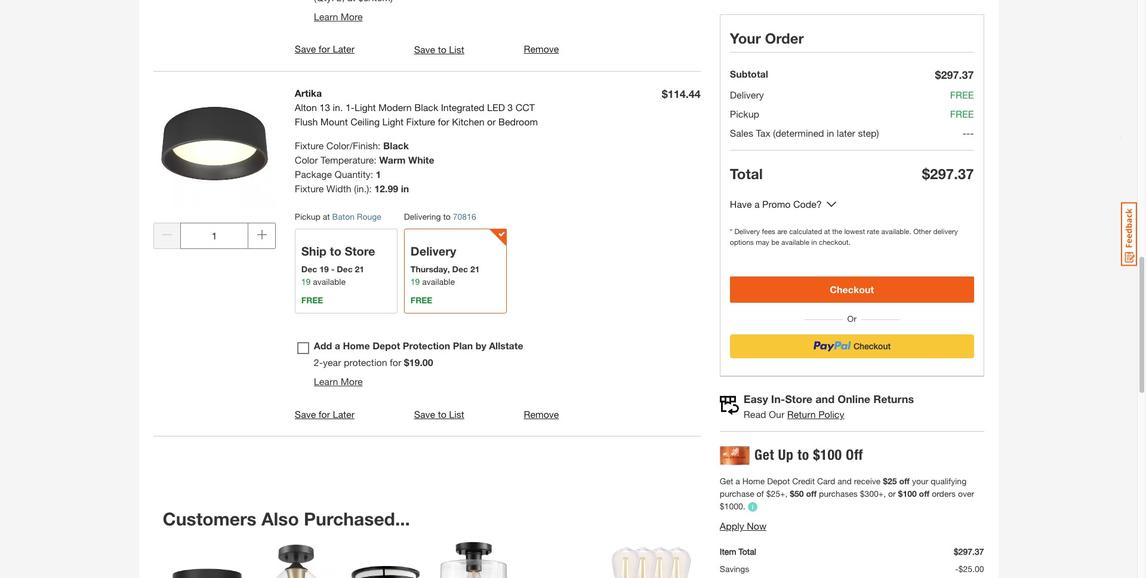 Task type: describe. For each thing, give the bounding box(es) containing it.
1 later from the top
[[333, 43, 355, 55]]

protection
[[403, 340, 450, 351]]

available inside "delivery thursday, dec 21 19 available"
[[422, 277, 455, 287]]

step)
[[858, 127, 880, 139]]

product image
[[153, 86, 276, 208]]

warm
[[379, 154, 406, 165]]

bedroom
[[499, 116, 538, 127]]

---
[[963, 127, 974, 139]]

1 vertical spatial or
[[889, 489, 896, 499]]

1 horizontal spatial off
[[900, 476, 910, 486]]

up
[[779, 446, 794, 463]]

calculated
[[790, 227, 823, 236]]

be
[[772, 238, 780, 247]]

purchase
[[720, 489, 755, 499]]

rate
[[868, 227, 880, 236]]

get for get a home depot credit card and receive $25 off
[[720, 476, 734, 486]]

available inside ship to store dec 19 - dec 21 19 available
[[313, 277, 346, 287]]

feedback link image
[[1122, 202, 1138, 266]]

color/finish
[[327, 139, 378, 151]]

credit
[[793, 476, 815, 486]]

save down 2-
[[295, 408, 316, 420]]

may
[[756, 238, 770, 247]]

delivery thursday, dec 21 19 available
[[411, 244, 480, 287]]

over
[[959, 489, 975, 499]]

1 vertical spatial fixture
[[295, 139, 324, 151]]

1 vertical spatial light
[[383, 116, 404, 127]]

$297.37 for subtotal
[[936, 68, 974, 81]]

our
[[769, 409, 785, 420]]

in inside * delivery fees are calculated at the lowest rate available. other delivery options may be available in checkout.
[[812, 238, 817, 247]]

2 save for later button from the top
[[295, 407, 355, 422]]

temperature
[[321, 154, 374, 165]]

: up 1 on the left of page
[[374, 154, 377, 165]]

depot for protection
[[373, 340, 400, 351]]

by
[[476, 340, 487, 351]]

$25.00
[[959, 564, 985, 574]]

orders
[[932, 489, 956, 499]]

(in.)
[[354, 182, 369, 194]]

1 save to list from the top
[[414, 43, 465, 55]]

receive
[[854, 476, 881, 486]]

now
[[747, 520, 767, 532]]

flush
[[295, 116, 318, 127]]

baton rouge button
[[332, 211, 382, 221]]

delivery inside * delivery fees are calculated at the lowest rate available. other delivery options may be available in checkout.
[[735, 227, 760, 236]]

save up artika
[[295, 43, 316, 55]]

save to list button for first save for later button from the top
[[414, 42, 465, 56]]

have a promo code? link
[[730, 197, 822, 212]]

apply
[[720, 520, 745, 532]]

fees
[[762, 227, 776, 236]]

checkout
[[830, 284, 874, 295]]

get for get up to $100 off
[[755, 446, 775, 463]]

are
[[778, 227, 788, 236]]

remove button for 1st save for later button from the bottom
[[524, 407, 559, 422]]

the
[[833, 227, 843, 236]]

kitchen
[[452, 116, 485, 127]]

plan
[[453, 340, 473, 351]]

orders over $1000.
[[720, 489, 975, 511]]

harrow 1-light matte black semi-flush mount ceiling light with gold accent socket and clear glass shade image
[[256, 540, 336, 578]]

white
[[409, 154, 435, 165]]

baton
[[332, 211, 355, 221]]

$25
[[883, 476, 897, 486]]

for up artika
[[319, 43, 330, 55]]

color
[[295, 154, 318, 165]]

0 horizontal spatial 19
[[302, 277, 311, 287]]

2 horizontal spatial in
[[827, 127, 835, 139]]

learn for second learn more 'button' from the top of the page
[[314, 376, 338, 387]]

in inside fixture color/finish : black color temperature : warm white package quantity : 1 fixture width (in.) : 12.99 in
[[401, 182, 409, 194]]

0 horizontal spatial off
[[807, 489, 817, 499]]

to inside ship to store dec 19 - dec 21 19 available
[[330, 244, 342, 258]]

1-
[[346, 101, 355, 113]]

or
[[843, 314, 862, 324]]

$50
[[790, 489, 804, 499]]

mount
[[321, 116, 348, 127]]

1 learn more button from the top
[[314, 8, 363, 23]]

for inside artika alton 13 in. 1-light modern black integrated led 3 cct flush mount ceiling light fixture for kitchen or bedroom
[[438, 116, 450, 127]]

your
[[913, 476, 929, 486]]

: up warm on the top left of page
[[378, 139, 381, 151]]

store for to
[[345, 244, 375, 258]]

sales tax (determined in later step)
[[730, 127, 880, 139]]

delivering
[[404, 211, 441, 221]]

dec 21
[[452, 264, 480, 274]]

modern
[[379, 101, 412, 113]]

1 remove from the top
[[524, 43, 559, 55]]

21
[[355, 264, 364, 274]]

purchased...
[[304, 508, 410, 530]]

more for second learn more 'button' from the top of the page
[[341, 376, 363, 387]]

0 horizontal spatial at
[[323, 211, 330, 221]]

1 horizontal spatial 19
[[320, 264, 329, 274]]

- $25.00
[[956, 564, 985, 574]]

*
[[730, 227, 733, 236]]

ship to store dec 19 - dec 21 19 available
[[302, 244, 375, 287]]

more for first learn more 'button' from the top
[[341, 11, 363, 22]]

fixture color/finish : black color temperature : warm white package quantity : 1 fixture width (in.) : 12.99 in
[[295, 139, 435, 194]]

in.
[[333, 101, 343, 113]]

2 remove from the top
[[524, 408, 559, 420]]

decrement image
[[162, 230, 172, 240]]

learn more for second learn more 'button' from the top of the page
[[314, 376, 363, 387]]

* delivery fees are calculated at the lowest rate available. other delivery options may be available in checkout.
[[730, 227, 958, 247]]

have a promo code?
[[730, 198, 822, 210]]

2 horizontal spatial off
[[920, 489, 930, 499]]

customers
[[163, 508, 257, 530]]

add
[[314, 340, 332, 351]]

delivering to 70816
[[404, 211, 476, 222]]

store for in-
[[785, 392, 813, 406]]

70816
[[453, 212, 476, 222]]

$297.37 for item total
[[954, 547, 985, 557]]

lowest
[[845, 227, 866, 236]]

options
[[730, 238, 754, 247]]

delivery
[[934, 227, 958, 236]]

your qualifying purchase of $25+,
[[720, 476, 967, 499]]

integrated
[[441, 101, 485, 113]]

1 vertical spatial total
[[739, 547, 757, 557]]

0 horizontal spatial light
[[355, 101, 376, 113]]

: left 1 on the left of page
[[371, 168, 373, 179]]

2 list from the top
[[449, 408, 465, 420]]

$114.44
[[662, 87, 701, 100]]

save for later for first save for later button from the top
[[295, 43, 355, 55]]

learn more for first learn more 'button' from the top
[[314, 11, 363, 22]]

apply now
[[720, 520, 767, 532]]

or inside artika alton 13 in. 1-light modern black integrated led 3 cct flush mount ceiling light fixture for kitchen or bedroom
[[487, 116, 496, 127]]

available.
[[882, 227, 912, 236]]

$297.37 for total
[[923, 165, 974, 182]]

70816 link
[[453, 210, 476, 223]]



Task type: locate. For each thing, give the bounding box(es) containing it.
0 horizontal spatial and
[[816, 392, 835, 406]]

0 horizontal spatial a
[[335, 340, 340, 351]]

alton
[[295, 101, 317, 113]]

read
[[744, 409, 767, 420]]

-
[[963, 127, 967, 139], [967, 127, 971, 139], [971, 127, 974, 139], [331, 264, 335, 274], [956, 564, 959, 574]]

of
[[757, 489, 764, 499]]

1 horizontal spatial or
[[889, 489, 896, 499]]

a up purchase in the right bottom of the page
[[736, 476, 740, 486]]

order
[[765, 30, 804, 47]]

checkout button
[[730, 277, 974, 303]]

0 vertical spatial save for later
[[295, 43, 355, 55]]

off down your
[[920, 489, 930, 499]]

thursday,
[[411, 264, 450, 274]]

1 vertical spatial $100
[[899, 489, 917, 499]]

save
[[295, 43, 316, 55], [414, 43, 436, 55], [295, 408, 316, 420], [414, 408, 436, 420]]

2 vertical spatial in
[[812, 238, 817, 247]]

light up 'ceiling'
[[355, 101, 376, 113]]

3
[[508, 101, 513, 113]]

black inside fixture color/finish : black color temperature : warm white package quantity : 1 fixture width (in.) : 12.99 in
[[383, 139, 409, 151]]

to
[[438, 43, 447, 55], [443, 211, 451, 221], [330, 244, 342, 258], [438, 408, 447, 420], [798, 446, 810, 463]]

1 vertical spatial later
[[333, 408, 355, 420]]

1 vertical spatial save to list
[[414, 408, 465, 420]]

None text field
[[180, 223, 249, 249]]

item total
[[720, 547, 757, 557]]

0 vertical spatial save to list button
[[414, 42, 465, 56]]

$50 off purchases $300+, or $100 off
[[790, 489, 930, 499]]

your order
[[730, 30, 804, 47]]

at
[[323, 211, 330, 221], [825, 227, 831, 236]]

1 more from the top
[[341, 11, 363, 22]]

calloway 15 in. matte black selectable led flush mount image
[[168, 540, 247, 578]]

$100 up card
[[814, 446, 843, 463]]

increment image
[[257, 230, 267, 240]]

tax
[[756, 127, 771, 139]]

1 horizontal spatial a
[[736, 476, 740, 486]]

2 save for later from the top
[[295, 408, 355, 420]]

save to list button for 1st save for later button from the bottom
[[414, 407, 465, 422]]

and inside easy in-store and online returns read our return policy
[[816, 392, 835, 406]]

save for later for 1st save for later button from the bottom
[[295, 408, 355, 420]]

save to list
[[414, 43, 465, 55], [414, 408, 465, 420]]

: left 12.99
[[369, 182, 372, 194]]

(determined
[[773, 127, 824, 139]]

save for later button up artika
[[295, 42, 355, 56]]

2 dec from the left
[[337, 264, 353, 274]]

also
[[262, 508, 299, 530]]

later down the year
[[333, 408, 355, 420]]

1 horizontal spatial at
[[825, 227, 831, 236]]

total right the item
[[739, 547, 757, 557]]

1
[[376, 168, 381, 179]]

2 learn more button from the top
[[314, 373, 363, 388]]

in left later
[[827, 127, 835, 139]]

have
[[730, 198, 752, 210]]

0 vertical spatial total
[[730, 165, 763, 182]]

0 vertical spatial learn more button
[[314, 8, 363, 23]]

for
[[319, 43, 330, 55], [438, 116, 450, 127], [390, 357, 401, 368], [319, 408, 330, 420]]

1 vertical spatial in
[[401, 182, 409, 194]]

2 horizontal spatial 19
[[411, 277, 420, 287]]

a right add
[[335, 340, 340, 351]]

home for add
[[343, 340, 370, 351]]

flaxmere 12 in. matte black dimmable integrated led flush mount ceiling light with frosted white glass shade image
[[345, 540, 425, 578]]

return policy link
[[788, 409, 845, 420]]

ceiling
[[351, 116, 380, 127]]

save for later
[[295, 43, 355, 55], [295, 408, 355, 420]]

black right 'modern'
[[415, 101, 438, 113]]

a inside add a home depot protection plan by allstate 2-year protection for $ 19.00
[[335, 340, 340, 351]]

for inside add a home depot protection plan by allstate 2-year protection for $ 19.00
[[390, 357, 401, 368]]

home for get
[[743, 476, 765, 486]]

cct
[[516, 101, 535, 113]]

depot up the $25+,
[[768, 476, 790, 486]]

1 horizontal spatial pickup
[[730, 108, 760, 119]]

fixture down 'modern'
[[406, 116, 435, 127]]

a right have
[[755, 198, 760, 210]]

2 save to list button from the top
[[414, 407, 465, 422]]

2 vertical spatial fixture
[[295, 182, 324, 194]]

1 horizontal spatial get
[[755, 446, 775, 463]]

in down calculated
[[812, 238, 817, 247]]

at left the
[[825, 227, 831, 236]]

get left up
[[755, 446, 775, 463]]

width
[[327, 182, 352, 194]]

pickup for pickup at baton rouge
[[295, 211, 321, 221]]

1 save for later from the top
[[295, 43, 355, 55]]

0 vertical spatial $100
[[814, 446, 843, 463]]

1 vertical spatial learn more button
[[314, 373, 363, 388]]

1 remove button from the top
[[524, 42, 559, 56]]

available down ship
[[313, 277, 346, 287]]

0 vertical spatial save for later button
[[295, 42, 355, 56]]

1 horizontal spatial $100
[[899, 489, 917, 499]]

1 vertical spatial remove
[[524, 408, 559, 420]]

get a home depot credit card and receive $25 off
[[720, 476, 910, 486]]

0 vertical spatial get
[[755, 446, 775, 463]]

1 horizontal spatial black
[[415, 101, 438, 113]]

year
[[323, 357, 341, 368]]

save for later button down 2-
[[295, 407, 355, 422]]

- inside ship to store dec 19 - dec 21 19 available
[[331, 264, 335, 274]]

learn more button
[[314, 8, 363, 23], [314, 373, 363, 388]]

0 horizontal spatial $100
[[814, 446, 843, 463]]

pickup at baton rouge
[[295, 211, 382, 221]]

0 vertical spatial or
[[487, 116, 496, 127]]

at left 'baton'
[[323, 211, 330, 221]]

$
[[404, 357, 409, 368]]

0 horizontal spatial in
[[401, 182, 409, 194]]

delivery up options
[[735, 227, 760, 236]]

$297.37
[[936, 68, 974, 81], [923, 165, 974, 182], [954, 547, 985, 557]]

1 vertical spatial save to list button
[[414, 407, 465, 422]]

black inside artika alton 13 in. 1-light modern black integrated led 3 cct flush mount ceiling light fixture for kitchen or bedroom
[[415, 101, 438, 113]]

store inside ship to store dec 19 - dec 21 19 available
[[345, 244, 375, 258]]

save for later button
[[295, 42, 355, 56], [295, 407, 355, 422]]

0 horizontal spatial get
[[720, 476, 734, 486]]

2 horizontal spatial available
[[782, 238, 810, 247]]

2 learn more from the top
[[314, 376, 363, 387]]

available
[[782, 238, 810, 247], [313, 277, 346, 287], [422, 277, 455, 287]]

1 horizontal spatial in
[[812, 238, 817, 247]]

card
[[818, 476, 836, 486]]

black
[[415, 101, 438, 113], [383, 139, 409, 151]]

1 vertical spatial learn more
[[314, 376, 363, 387]]

sales
[[730, 127, 754, 139]]

delivery inside "delivery thursday, dec 21 19 available"
[[411, 244, 457, 258]]

later up "in."
[[333, 43, 355, 55]]

1 save to list button from the top
[[414, 42, 465, 56]]

save to list button
[[414, 42, 465, 56], [414, 407, 465, 422]]

1 save for later button from the top
[[295, 42, 355, 56]]

1 vertical spatial home
[[743, 476, 765, 486]]

easy in-store and online returns read our return policy
[[744, 392, 914, 420]]

2 vertical spatial $297.37
[[954, 547, 985, 557]]

pickup for pickup
[[730, 108, 760, 119]]

credit offer details image
[[748, 503, 758, 512]]

save for later up artika
[[295, 43, 355, 55]]

list
[[449, 43, 465, 55], [449, 408, 465, 420]]

quantity
[[335, 168, 371, 179]]

save down 19.00
[[414, 408, 436, 420]]

store up the return
[[785, 392, 813, 406]]

fixture inside artika alton 13 in. 1-light modern black integrated led 3 cct flush mount ceiling light fixture for kitchen or bedroom
[[406, 116, 435, 127]]

0 vertical spatial remove button
[[524, 42, 559, 56]]

return
[[788, 409, 816, 420]]

for left '$'
[[390, 357, 401, 368]]

1 vertical spatial get
[[720, 476, 734, 486]]

1 vertical spatial at
[[825, 227, 831, 236]]

0 vertical spatial and
[[816, 392, 835, 406]]

and
[[816, 392, 835, 406], [838, 476, 852, 486]]

depot inside add a home depot protection plan by allstate 2-year protection for $ 19.00
[[373, 340, 400, 351]]

1 vertical spatial pickup
[[295, 211, 321, 221]]

protection
[[344, 357, 387, 368]]

2 more from the top
[[341, 376, 363, 387]]

0 horizontal spatial home
[[343, 340, 370, 351]]

0 vertical spatial list
[[449, 43, 465, 55]]

to inside delivering to 70816
[[443, 211, 451, 221]]

0 vertical spatial fixture
[[406, 116, 435, 127]]

$100
[[814, 446, 843, 463], [899, 489, 917, 499]]

other
[[914, 227, 932, 236]]

2 save to list from the top
[[414, 408, 465, 420]]

1 horizontal spatial depot
[[768, 476, 790, 486]]

fixture down package
[[295, 182, 324, 194]]

later
[[837, 127, 856, 139]]

0 vertical spatial a
[[755, 198, 760, 210]]

get up purchase in the right bottom of the page
[[720, 476, 734, 486]]

home up of
[[743, 476, 765, 486]]

returns
[[874, 392, 914, 406]]

westbrook 8 in. 1-light matte black flush mount image
[[434, 540, 514, 578]]

1 vertical spatial and
[[838, 476, 852, 486]]

0 horizontal spatial black
[[383, 139, 409, 151]]

off down get a home depot credit card and receive $25 off
[[807, 489, 817, 499]]

package
[[295, 168, 332, 179]]

savings
[[720, 564, 750, 574]]

1 list from the top
[[449, 43, 465, 55]]

1 vertical spatial save for later
[[295, 408, 355, 420]]

fixture up color
[[295, 139, 324, 151]]

0 horizontal spatial or
[[487, 116, 496, 127]]

for down 2-
[[319, 408, 330, 420]]

pickup up ship
[[295, 211, 321, 221]]

0 vertical spatial later
[[333, 43, 355, 55]]

at inside * delivery fees are calculated at the lowest rate available. other delivery options may be available in checkout.
[[825, 227, 831, 236]]

save up artika alton 13 in. 1-light modern black integrated led 3 cct flush mount ceiling light fixture for kitchen or bedroom
[[414, 43, 436, 55]]

save for later down 2-
[[295, 408, 355, 420]]

home up protection
[[343, 340, 370, 351]]

1 vertical spatial save for later button
[[295, 407, 355, 422]]

promo
[[763, 198, 791, 210]]

for down integrated on the top left
[[438, 116, 450, 127]]

1 vertical spatial store
[[785, 392, 813, 406]]

available down thursday,
[[422, 277, 455, 287]]

delivery for delivery
[[730, 89, 764, 100]]

checkout.
[[819, 238, 851, 247]]

1 horizontal spatial available
[[422, 277, 455, 287]]

0 vertical spatial more
[[341, 11, 363, 22]]

delivery down subtotal
[[730, 89, 764, 100]]

code?
[[794, 198, 822, 210]]

dec left 21
[[337, 264, 353, 274]]

1 horizontal spatial store
[[785, 392, 813, 406]]

$100 down your
[[899, 489, 917, 499]]

light down 'modern'
[[383, 116, 404, 127]]

ship
[[302, 244, 327, 258]]

credit card icon image
[[720, 446, 750, 465]]

0 vertical spatial learn more
[[314, 11, 363, 22]]

0 vertical spatial home
[[343, 340, 370, 351]]

in right 12.99
[[401, 182, 409, 194]]

a for have
[[755, 198, 760, 210]]

1 vertical spatial $297.37
[[923, 165, 974, 182]]

2 vertical spatial delivery
[[411, 244, 457, 258]]

depot for credit
[[768, 476, 790, 486]]

available inside * delivery fees are calculated at the lowest rate available. other delivery options may be available in checkout.
[[782, 238, 810, 247]]

off
[[900, 476, 910, 486], [807, 489, 817, 499], [920, 489, 930, 499]]

a for get
[[736, 476, 740, 486]]

0 vertical spatial at
[[323, 211, 330, 221]]

remove button for first save for later button from the top
[[524, 42, 559, 56]]

subtotal
[[730, 68, 769, 79]]

1 vertical spatial list
[[449, 408, 465, 420]]

delivery up thursday,
[[411, 244, 457, 258]]

pickup up sales
[[730, 108, 760, 119]]

black up warm on the top left of page
[[383, 139, 409, 151]]

1 learn from the top
[[314, 11, 338, 22]]

1 vertical spatial depot
[[768, 476, 790, 486]]

1 vertical spatial remove button
[[524, 407, 559, 422]]

0 vertical spatial in
[[827, 127, 835, 139]]

19
[[320, 264, 329, 274], [302, 277, 311, 287], [411, 277, 420, 287]]

2 vertical spatial a
[[736, 476, 740, 486]]

0 horizontal spatial available
[[313, 277, 346, 287]]

0 horizontal spatial store
[[345, 244, 375, 258]]

19 inside "delivery thursday, dec 21 19 available"
[[411, 277, 420, 287]]

0 horizontal spatial depot
[[373, 340, 400, 351]]

2 later from the top
[[333, 408, 355, 420]]

0 vertical spatial delivery
[[730, 89, 764, 100]]

2 learn from the top
[[314, 376, 338, 387]]

0 vertical spatial depot
[[373, 340, 400, 351]]

or down led
[[487, 116, 496, 127]]

item
[[720, 547, 737, 557]]

store up 21
[[345, 244, 375, 258]]

2 remove button from the top
[[524, 407, 559, 422]]

a for add
[[335, 340, 340, 351]]

easy
[[744, 392, 769, 406]]

60-watt equivalent st19 dimmable straight filament clear glass e26 vintage edison led light bulb, soft white (4-pack) image
[[612, 540, 691, 578]]

available down calculated
[[782, 238, 810, 247]]

1 horizontal spatial dec
[[337, 264, 353, 274]]

free
[[951, 89, 974, 100], [951, 108, 974, 119], [302, 295, 323, 305], [411, 295, 433, 305]]

0 horizontal spatial dec
[[302, 264, 317, 274]]

1 horizontal spatial home
[[743, 476, 765, 486]]

delivery for delivery thursday, dec 21 19 available
[[411, 244, 457, 258]]

purchases
[[819, 489, 858, 499]]

total up have
[[730, 165, 763, 182]]

learn for first learn more 'button' from the top
[[314, 11, 338, 22]]

2 horizontal spatial a
[[755, 198, 760, 210]]

total
[[730, 165, 763, 182], [739, 547, 757, 557]]

0 horizontal spatial pickup
[[295, 211, 321, 221]]

home inside add a home depot protection plan by allstate 2-year protection for $ 19.00
[[343, 340, 370, 351]]

1 vertical spatial more
[[341, 376, 363, 387]]

1 vertical spatial black
[[383, 139, 409, 151]]

depot up protection
[[373, 340, 400, 351]]

1 dec from the left
[[302, 264, 317, 274]]

add a home depot protection plan by allstate 2-year protection for $ 19.00
[[314, 340, 524, 368]]

$300+,
[[860, 489, 886, 499]]

dec down ship
[[302, 264, 317, 274]]

0 vertical spatial save to list
[[414, 43, 465, 55]]

1 vertical spatial learn
[[314, 376, 338, 387]]

1 horizontal spatial light
[[383, 116, 404, 127]]

and up the purchases
[[838, 476, 852, 486]]

1 learn more from the top
[[314, 11, 363, 22]]

1 vertical spatial delivery
[[735, 227, 760, 236]]

0 vertical spatial $297.37
[[936, 68, 974, 81]]

or down $25
[[889, 489, 896, 499]]

remove button
[[524, 42, 559, 56], [524, 407, 559, 422]]

0 vertical spatial store
[[345, 244, 375, 258]]

1 vertical spatial a
[[335, 340, 340, 351]]

0 vertical spatial learn
[[314, 11, 338, 22]]

store inside easy in-store and online returns read our return policy
[[785, 392, 813, 406]]

0 vertical spatial pickup
[[730, 108, 760, 119]]

off right $25
[[900, 476, 910, 486]]

and up 'policy'
[[816, 392, 835, 406]]

0 vertical spatial remove
[[524, 43, 559, 55]]

2-
[[314, 357, 323, 368]]

your
[[730, 30, 761, 47]]

0 vertical spatial black
[[415, 101, 438, 113]]

in-
[[772, 392, 785, 406]]

off
[[846, 446, 864, 463]]



Task type: vqa. For each thing, say whether or not it's contained in the screenshot.
the topmost 5
no



